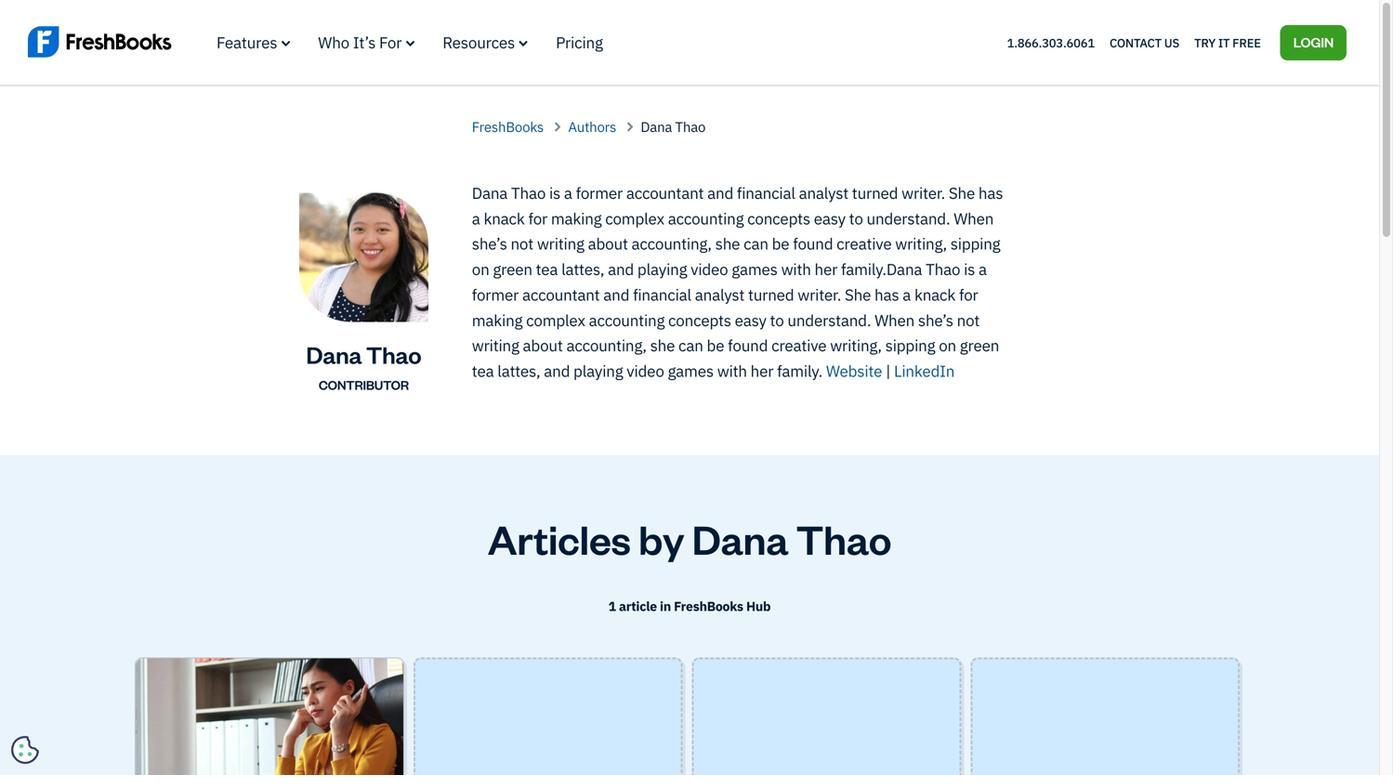 Task type: describe. For each thing, give the bounding box(es) containing it.
features link
[[217, 32, 290, 53]]

try
[[1195, 35, 1216, 50]]

0 vertical spatial she's
[[472, 234, 507, 254]]

dana for dana thao
[[641, 118, 672, 136]]

contact us link
[[1110, 30, 1180, 55]]

0 vertical spatial to
[[850, 208, 864, 229]]

1 horizontal spatial games
[[732, 259, 778, 280]]

login
[[1294, 33, 1334, 50]]

1 vertical spatial be
[[707, 335, 725, 356]]

1 horizontal spatial she
[[716, 234, 740, 254]]

contributor
[[319, 376, 409, 393]]

1 horizontal spatial found
[[793, 234, 833, 254]]

who it's for link
[[318, 32, 415, 53]]

cookie preferences image
[[11, 736, 39, 764]]

it's
[[353, 32, 376, 53]]

0 vertical spatial former
[[576, 183, 623, 203]]

contact
[[1110, 35, 1162, 50]]

0 vertical spatial be
[[772, 234, 790, 254]]

try it free link
[[1195, 30, 1262, 55]]

articles
[[488, 512, 631, 565]]

0 horizontal spatial complex
[[526, 310, 586, 330]]

cookie consent banner dialog
[[14, 547, 293, 762]]

0 vertical spatial playing
[[638, 259, 687, 280]]

1 horizontal spatial writing
[[537, 234, 585, 254]]

0 vertical spatial turned
[[852, 183, 899, 203]]

who
[[318, 32, 350, 53]]

0 vertical spatial accountant
[[627, 183, 704, 203]]

1 vertical spatial for
[[960, 285, 979, 305]]

article
[[619, 598, 657, 615]]

1 vertical spatial creative
[[772, 335, 827, 356]]

0 horizontal spatial not
[[511, 234, 534, 254]]

0 vertical spatial tea
[[536, 259, 558, 280]]

contact us
[[1110, 35, 1180, 50]]

0 horizontal spatial tea
[[472, 361, 494, 381]]

0 vertical spatial lattes,
[[562, 259, 605, 280]]

1 horizontal spatial accounting
[[668, 208, 744, 229]]

0 vertical spatial sipping
[[951, 234, 1001, 254]]

1 vertical spatial writer.
[[798, 285, 842, 305]]

0 vertical spatial understand.
[[867, 208, 951, 229]]

1 horizontal spatial on
[[939, 335, 957, 356]]

0 horizontal spatial can
[[679, 335, 704, 356]]

1 vertical spatial her
[[751, 361, 774, 381]]

resources link
[[443, 32, 528, 53]]

1.866.303.6061
[[1008, 35, 1095, 50]]

profile image
[[299, 193, 428, 322]]

0 horizontal spatial former
[[472, 285, 519, 305]]

1 vertical spatial she
[[845, 285, 872, 305]]

for
[[379, 32, 402, 53]]

1 vertical spatial writing,
[[831, 335, 882, 356]]

0 vertical spatial about
[[588, 234, 628, 254]]

0 horizontal spatial making
[[472, 310, 523, 330]]

|
[[886, 361, 891, 381]]

freshbooks logo image
[[28, 24, 172, 59]]

0 horizontal spatial knack
[[484, 208, 525, 229]]

dana thao is a former accountant and financial analyst turned writer. she has a knack for making complex accounting concepts easy to understand. when she's not writing about accounting, she can be found creative writing, sipping on green tea lattes, and playing video games with her family.dana thao is a former accountant and financial analyst turned writer. she has a knack for making complex accounting concepts easy to understand. when she's not writing about accounting, she can be found creative writing, sipping on green tea lattes, and playing video games with her family.
[[472, 183, 1004, 381]]

dana for dana thao contributor
[[306, 339, 362, 369]]

0 vertical spatial writer.
[[902, 183, 946, 203]]

dana up hub
[[692, 512, 789, 565]]

thao for dana thao
[[676, 118, 706, 136]]

try it free
[[1195, 35, 1262, 50]]

0 vertical spatial easy
[[814, 208, 846, 229]]

1 horizontal spatial complex
[[606, 208, 665, 229]]

0 horizontal spatial easy
[[735, 310, 767, 330]]

0 vertical spatial concepts
[[748, 208, 811, 229]]

1 vertical spatial understand.
[[788, 310, 872, 330]]

1 article  in freshbooks hub
[[609, 598, 771, 615]]

1 horizontal spatial her
[[815, 259, 838, 280]]

us
[[1165, 35, 1180, 50]]

0 horizontal spatial for
[[529, 208, 548, 229]]

1 horizontal spatial green
[[960, 335, 1000, 356]]

0 vertical spatial is
[[550, 183, 561, 203]]

1 vertical spatial sipping
[[886, 335, 936, 356]]

0 horizontal spatial has
[[875, 285, 900, 305]]

thao for dana thao contributor
[[366, 339, 422, 369]]

1 vertical spatial video
[[627, 361, 665, 381]]

by
[[639, 512, 685, 565]]

1 vertical spatial she
[[651, 335, 675, 356]]

1 vertical spatial to
[[770, 310, 784, 330]]

0 vertical spatial with
[[782, 259, 811, 280]]

0 vertical spatial video
[[691, 259, 729, 280]]

website | linkedin
[[826, 361, 955, 381]]

0 vertical spatial freshbooks
[[472, 118, 544, 136]]

0 vertical spatial making
[[551, 208, 602, 229]]

0 horizontal spatial with
[[718, 361, 747, 381]]

0 vertical spatial writing,
[[896, 234, 947, 254]]

1 horizontal spatial has
[[979, 183, 1004, 203]]

1 vertical spatial she's
[[919, 310, 954, 330]]

freshbooks link
[[472, 118, 544, 136]]

1 horizontal spatial not
[[957, 310, 980, 330]]

1 horizontal spatial can
[[744, 234, 769, 254]]

0 horizontal spatial about
[[523, 335, 563, 356]]

1 vertical spatial games
[[668, 361, 714, 381]]



Task type: vqa. For each thing, say whether or not it's contained in the screenshot.
the rightmost accounting
yes



Task type: locate. For each thing, give the bounding box(es) containing it.
website link
[[826, 361, 883, 381]]

0 horizontal spatial playing
[[574, 361, 623, 381]]

0 vertical spatial knack
[[484, 208, 525, 229]]

1 vertical spatial freshbooks
[[674, 598, 744, 615]]

concepts
[[748, 208, 811, 229], [669, 310, 732, 330]]

1 vertical spatial has
[[875, 285, 900, 305]]

understand.
[[867, 208, 951, 229], [788, 310, 872, 330]]

turned up family.dana
[[852, 183, 899, 203]]

1 horizontal spatial turned
[[852, 183, 899, 203]]

0 horizontal spatial analyst
[[695, 285, 745, 305]]

can
[[744, 234, 769, 254], [679, 335, 704, 356]]

is
[[550, 183, 561, 203], [964, 259, 976, 280]]

dana inside dana thao is a former accountant and financial analyst turned writer. she has a knack for making complex accounting concepts easy to understand. when she's not writing about accounting, she can be found creative writing, sipping on green tea lattes, and playing video games with her family.dana thao is a former accountant and financial analyst turned writer. she has a knack for making complex accounting concepts easy to understand. when she's not writing about accounting, she can be found creative writing, sipping on green tea lattes, and playing video games with her family.
[[472, 183, 508, 203]]

a
[[564, 183, 573, 203], [472, 208, 480, 229], [979, 259, 987, 280], [903, 285, 911, 305]]

easy
[[814, 208, 846, 229], [735, 310, 767, 330]]

it
[[1219, 35, 1231, 50]]

0 horizontal spatial financial
[[633, 285, 692, 305]]

0 horizontal spatial turned
[[748, 285, 795, 305]]

playing
[[638, 259, 687, 280], [574, 361, 623, 381]]

authors link
[[568, 118, 617, 136]]

lattes,
[[562, 259, 605, 280], [498, 361, 541, 381]]

be
[[772, 234, 790, 254], [707, 335, 725, 356]]

tea
[[536, 259, 558, 280], [472, 361, 494, 381]]

accountant
[[627, 183, 704, 203], [523, 285, 600, 305]]

1 horizontal spatial she
[[949, 183, 976, 203]]

writer. up family.dana
[[902, 183, 946, 203]]

green
[[493, 259, 533, 280], [960, 335, 1000, 356]]

0 vertical spatial not
[[511, 234, 534, 254]]

0 vertical spatial complex
[[606, 208, 665, 229]]

linkedin link
[[895, 361, 955, 381]]

0 vertical spatial analyst
[[799, 183, 849, 203]]

dana down freshbooks link
[[472, 183, 508, 203]]

0 horizontal spatial accountant
[[523, 285, 600, 305]]

when
[[954, 208, 994, 229], [875, 310, 915, 330]]

creative up family.
[[772, 335, 827, 356]]

writing,
[[896, 234, 947, 254], [831, 335, 882, 356]]

1 horizontal spatial knack
[[915, 285, 956, 305]]

0 vertical spatial games
[[732, 259, 778, 280]]

complex
[[606, 208, 665, 229], [526, 310, 586, 330]]

0 vertical spatial accounting,
[[632, 234, 712, 254]]

1 vertical spatial writing
[[472, 335, 520, 356]]

freshbooks
[[472, 118, 544, 136], [674, 598, 744, 615]]

authors
[[568, 118, 617, 136]]

with left family.
[[718, 361, 747, 381]]

writing, up website
[[831, 335, 882, 356]]

1 vertical spatial concepts
[[669, 310, 732, 330]]

pricing
[[556, 32, 603, 53]]

writing, up family.dana
[[896, 234, 947, 254]]

writing
[[537, 234, 585, 254], [472, 335, 520, 356]]

1 vertical spatial tea
[[472, 361, 494, 381]]

freshbooks left "authors" link
[[472, 118, 544, 136]]

1 horizontal spatial is
[[964, 259, 976, 280]]

1 vertical spatial can
[[679, 335, 704, 356]]

1 horizontal spatial video
[[691, 259, 729, 280]]

1 vertical spatial analyst
[[695, 285, 745, 305]]

1 vertical spatial accountant
[[523, 285, 600, 305]]

0 horizontal spatial creative
[[772, 335, 827, 356]]

knack down family.dana
[[915, 285, 956, 305]]

in
[[660, 598, 671, 615]]

dana thao
[[641, 118, 706, 136]]

dana thao contributor
[[306, 339, 422, 393]]

1 vertical spatial is
[[964, 259, 976, 280]]

1 horizontal spatial tea
[[536, 259, 558, 280]]

articles by dana thao
[[488, 512, 892, 565]]

0 horizontal spatial she
[[651, 335, 675, 356]]

writer.
[[902, 183, 946, 203], [798, 285, 842, 305]]

about
[[588, 234, 628, 254], [523, 335, 563, 356]]

features
[[217, 32, 277, 53]]

free
[[1233, 35, 1262, 50]]

turned up family.
[[748, 285, 795, 305]]

to up family.
[[770, 310, 784, 330]]

financial
[[737, 183, 796, 203], [633, 285, 692, 305]]

creative
[[837, 234, 892, 254], [772, 335, 827, 356]]

thao inside dana thao contributor
[[366, 339, 422, 369]]

understand. up website
[[788, 310, 872, 330]]

making
[[551, 208, 602, 229], [472, 310, 523, 330]]

0 vertical spatial for
[[529, 208, 548, 229]]

1 vertical spatial not
[[957, 310, 980, 330]]

video
[[691, 259, 729, 280], [627, 361, 665, 381]]

she's
[[472, 234, 507, 254], [919, 310, 954, 330]]

0 horizontal spatial when
[[875, 310, 915, 330]]

dana inside dana thao contributor
[[306, 339, 362, 369]]

1 vertical spatial on
[[939, 335, 957, 356]]

turned
[[852, 183, 899, 203], [748, 285, 795, 305]]

0 vertical spatial on
[[472, 259, 490, 280]]

what is double-entry bookkeeping? image
[[136, 659, 403, 776]]

sipping
[[951, 234, 1001, 254], [886, 335, 936, 356]]

not
[[511, 234, 534, 254], [957, 310, 980, 330]]

0 horizontal spatial be
[[707, 335, 725, 356]]

0 horizontal spatial freshbooks
[[472, 118, 544, 136]]

dana
[[641, 118, 672, 136], [472, 183, 508, 203], [306, 339, 362, 369], [692, 512, 789, 565]]

0 vertical spatial financial
[[737, 183, 796, 203]]

thao
[[676, 118, 706, 136], [511, 183, 546, 203], [926, 259, 961, 280], [366, 339, 422, 369], [797, 512, 892, 565]]

1 horizontal spatial former
[[576, 183, 623, 203]]

0 horizontal spatial on
[[472, 259, 490, 280]]

hub
[[747, 598, 771, 615]]

1 vertical spatial financial
[[633, 285, 692, 305]]

with
[[782, 259, 811, 280], [718, 361, 747, 381]]

dana right "authors" link
[[641, 118, 672, 136]]

0 vertical spatial found
[[793, 234, 833, 254]]

1 vertical spatial easy
[[735, 310, 767, 330]]

1 horizontal spatial she's
[[919, 310, 954, 330]]

1 horizontal spatial playing
[[638, 259, 687, 280]]

analyst
[[799, 183, 849, 203], [695, 285, 745, 305]]

to
[[850, 208, 864, 229], [770, 310, 784, 330]]

creative up family.dana
[[837, 234, 892, 254]]

resources
[[443, 32, 515, 53]]

her left family.dana
[[815, 259, 838, 280]]

with left family.dana
[[782, 259, 811, 280]]

1 vertical spatial accounting
[[589, 310, 665, 330]]

1 horizontal spatial creative
[[837, 234, 892, 254]]

and
[[708, 183, 734, 203], [608, 259, 634, 280], [604, 285, 630, 305], [544, 361, 570, 381]]

understand. up family.dana
[[867, 208, 951, 229]]

accounting,
[[632, 234, 712, 254], [567, 335, 647, 356]]

1 vertical spatial playing
[[574, 361, 623, 381]]

1 horizontal spatial writing,
[[896, 234, 947, 254]]

0 vertical spatial accounting
[[668, 208, 744, 229]]

knack down freshbooks link
[[484, 208, 525, 229]]

1 vertical spatial when
[[875, 310, 915, 330]]

pricing link
[[556, 32, 603, 53]]

0 vertical spatial green
[[493, 259, 533, 280]]

0 vertical spatial creative
[[837, 234, 892, 254]]

has
[[979, 183, 1004, 203], [875, 285, 900, 305]]

0 vertical spatial her
[[815, 259, 838, 280]]

writer. down family.dana
[[798, 285, 842, 305]]

login link
[[1281, 25, 1347, 60]]

1 horizontal spatial writer.
[[902, 183, 946, 203]]

dana for dana thao is a former accountant and financial analyst turned writer. she has a knack for making complex accounting concepts easy to understand. when she's not writing about accounting, she can be found creative writing, sipping on green tea lattes, and playing video games with her family.dana thao is a former accountant and financial analyst turned writer. she has a knack for making complex accounting concepts easy to understand. when she's not writing about accounting, she can be found creative writing, sipping on green tea lattes, and playing video games with her family.
[[472, 183, 508, 203]]

her
[[815, 259, 838, 280], [751, 361, 774, 381]]

1.866.303.6061 link
[[1008, 35, 1095, 50]]

1 vertical spatial complex
[[526, 310, 586, 330]]

for
[[529, 208, 548, 229], [960, 285, 979, 305]]

1 horizontal spatial analyst
[[799, 183, 849, 203]]

accounting
[[668, 208, 744, 229], [589, 310, 665, 330]]

1 horizontal spatial lattes,
[[562, 259, 605, 280]]

thao for dana thao is a former accountant and financial analyst turned writer. she has a knack for making complex accounting concepts easy to understand. when she's not writing about accounting, she can be found creative writing, sipping on green tea lattes, and playing video games with her family.dana thao is a former accountant and financial analyst turned writer. she has a knack for making complex accounting concepts easy to understand. when she's not writing about accounting, she can be found creative writing, sipping on green tea lattes, and playing video games with her family.
[[511, 183, 546, 203]]

0 horizontal spatial writer.
[[798, 285, 842, 305]]

found
[[793, 234, 833, 254], [728, 335, 768, 356]]

linkedin
[[895, 361, 955, 381]]

on
[[472, 259, 490, 280], [939, 335, 957, 356]]

0 vertical spatial she
[[716, 234, 740, 254]]

games
[[732, 259, 778, 280], [668, 361, 714, 381]]

1 vertical spatial knack
[[915, 285, 956, 305]]

0 horizontal spatial games
[[668, 361, 714, 381]]

her left family.
[[751, 361, 774, 381]]

to up family.dana
[[850, 208, 864, 229]]

family.
[[777, 361, 823, 381]]

0 horizontal spatial writing
[[472, 335, 520, 356]]

she
[[949, 183, 976, 203], [845, 285, 872, 305]]

family.dana
[[841, 259, 923, 280]]

1
[[609, 598, 616, 615]]

knack
[[484, 208, 525, 229], [915, 285, 956, 305]]

former
[[576, 183, 623, 203], [472, 285, 519, 305]]

1 horizontal spatial for
[[960, 285, 979, 305]]

1 vertical spatial lattes,
[[498, 361, 541, 381]]

1 horizontal spatial with
[[782, 259, 811, 280]]

1 horizontal spatial about
[[588, 234, 628, 254]]

0 horizontal spatial to
[[770, 310, 784, 330]]

1 horizontal spatial when
[[954, 208, 994, 229]]

she
[[716, 234, 740, 254], [651, 335, 675, 356]]

dana up contributor
[[306, 339, 362, 369]]

0 horizontal spatial green
[[493, 259, 533, 280]]

0 horizontal spatial sipping
[[886, 335, 936, 356]]

0 horizontal spatial found
[[728, 335, 768, 356]]

who it's for
[[318, 32, 402, 53]]

freshbooks right in
[[674, 598, 744, 615]]

website
[[826, 361, 883, 381]]

1 vertical spatial accounting,
[[567, 335, 647, 356]]



